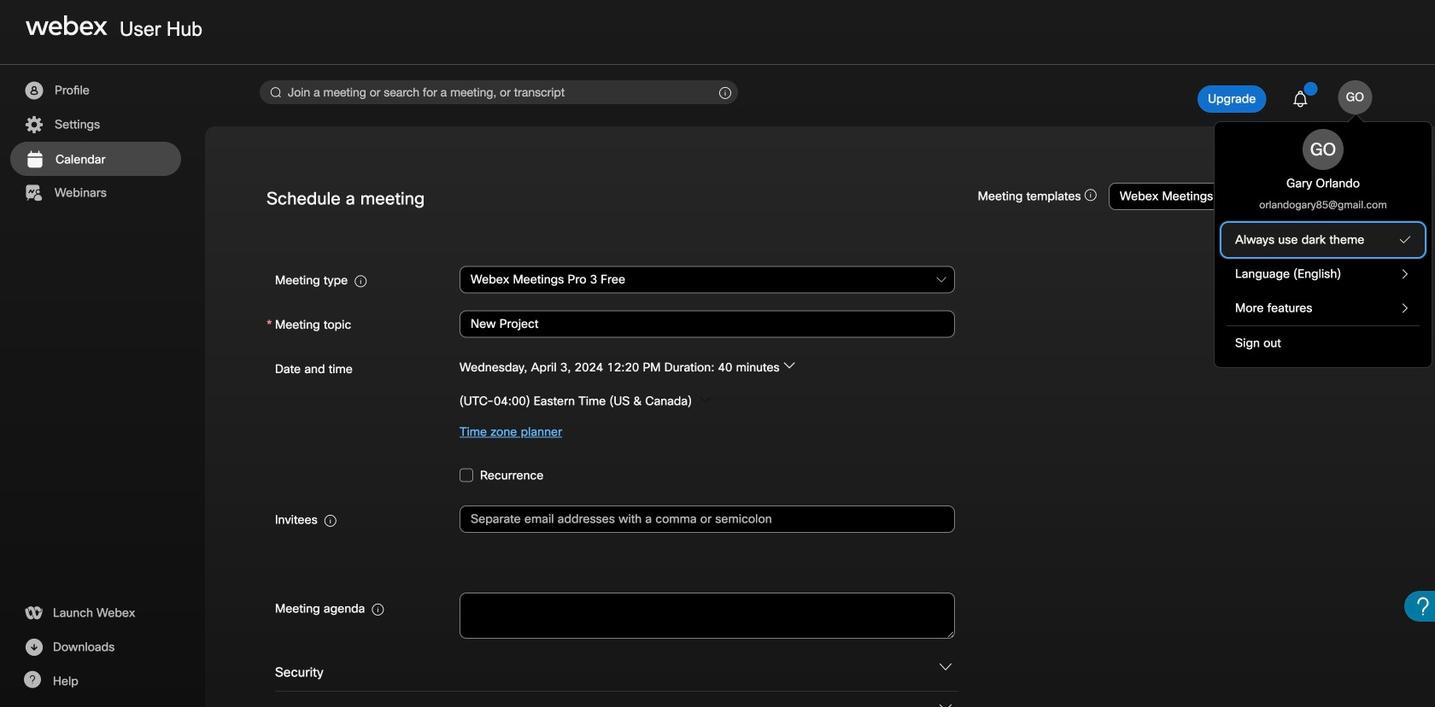 Task type: describe. For each thing, give the bounding box(es) containing it.
language image
[[1386, 268, 1412, 280]]

ng help active image
[[23, 672, 41, 689]]

mds people circle_filled image
[[23, 80, 44, 101]]

mds settings_filled image
[[23, 115, 44, 135]]

mds webex helix filled image
[[23, 603, 44, 624]]

cisco webex image
[[26, 15, 108, 36]]

ng check image
[[1386, 234, 1412, 246]]



Task type: locate. For each thing, give the bounding box(es) containing it.
group
[[267, 353, 1374, 448]]

mds content download_filled image
[[23, 638, 44, 658]]

mds webinar_filled image
[[23, 183, 44, 203]]

ng down image
[[940, 703, 952, 708]]

None field
[[460, 264, 956, 295]]

Invitees text field
[[460, 506, 955, 533]]

arrow image
[[700, 395, 712, 407]]

Join a meeting or search for a meeting, or transcript text field
[[260, 80, 738, 104]]

None text field
[[460, 311, 955, 338], [460, 593, 955, 639], [460, 311, 955, 338], [460, 593, 955, 639]]

list box
[[1222, 223, 1425, 361]]

option
[[1222, 326, 1425, 361]]

arrow right image
[[1386, 303, 1412, 314]]

mds meetings_filled image
[[24, 150, 45, 170]]

arrow image
[[784, 360, 796, 372]]



Task type: vqa. For each thing, say whether or not it's contained in the screenshot.
topmost tab list
no



